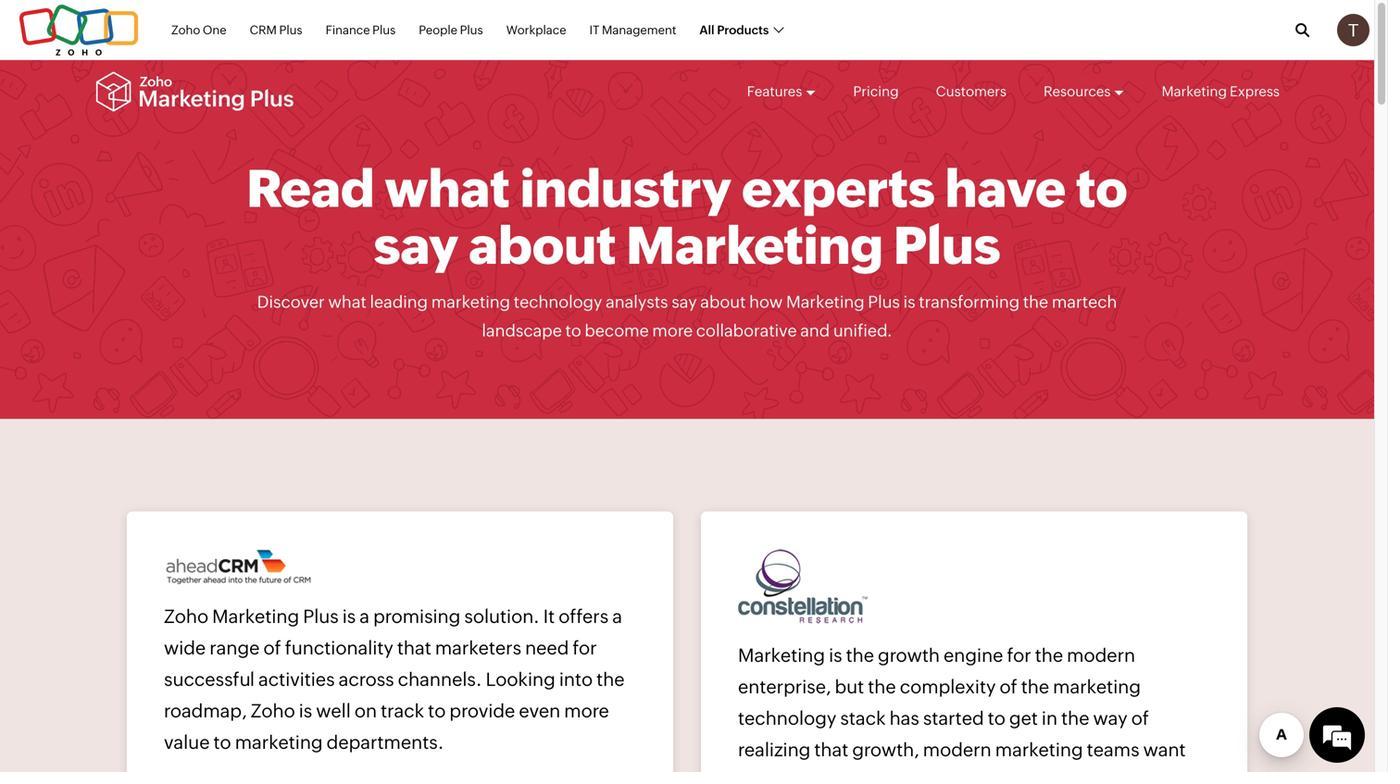 Task type: vqa. For each thing, say whether or not it's contained in the screenshot.
UP
no



Task type: describe. For each thing, give the bounding box(es) containing it.
engine
[[944, 645, 1003, 666]]

is left the well
[[299, 700, 312, 722]]

express
[[1230, 83, 1280, 100]]

1 horizontal spatial modern
[[1067, 645, 1135, 666]]

marketing express link
[[1162, 67, 1280, 117]]

discover
[[257, 293, 325, 312]]

how
[[749, 293, 783, 312]]

about for how
[[700, 293, 746, 312]]

say for marketing
[[374, 216, 459, 276]]

2 horizontal spatial of
[[1131, 708, 1149, 729]]

more inside discover what leading marketing technology analysts say about how marketing plus is transforming the martech landscape to become more collaborative and unified.
[[652, 321, 693, 340]]

across
[[339, 669, 394, 690]]

it management
[[589, 23, 676, 37]]

want
[[1143, 739, 1186, 761]]

people plus link
[[419, 13, 483, 47]]

to inside marketing is the growth engine for the modern enterprise, but the complexity of the marketing technology stack has started to get in the way of realizing that growth, modern marketing teams want tools and technologies that empower a far
[[988, 708, 1006, 729]]

zoho marketing plus is a promising solution. it offers a wide range of functionality that marketers need for successful activities across channels. looking into the roadmap, zoho is well on track to provide even more value to marketing departments.
[[164, 606, 625, 753]]

empower
[[975, 771, 1058, 772]]

well
[[316, 700, 351, 722]]

get
[[1009, 708, 1038, 729]]

realizing
[[738, 739, 811, 761]]

the inside 'zoho marketing plus is a promising solution. it offers a wide range of functionality that marketers need for successful activities across channels. looking into the roadmap, zoho is well on track to provide even more value to marketing departments.'
[[597, 669, 625, 690]]

plus inside 'zoho marketing plus is a promising solution. it offers a wide range of functionality that marketers need for successful activities across channels. looking into the roadmap, zoho is well on track to provide even more value to marketing departments.'
[[303, 606, 339, 627]]

to inside discover what leading marketing technology analysts say about how marketing plus is transforming the martech landscape to become more collaborative and unified.
[[565, 321, 581, 340]]

to inside read what industry experts have to say about marketing plus
[[1076, 159, 1128, 219]]

and inside discover what leading marketing technology analysts say about how marketing plus is transforming the martech landscape to become more collaborative and unified.
[[800, 321, 830, 340]]

all products
[[700, 23, 769, 37]]

crm plus link
[[250, 13, 302, 47]]

the right but
[[868, 676, 896, 698]]

1 horizontal spatial that
[[814, 739, 849, 761]]

analysts
[[606, 293, 668, 312]]

plus inside read what industry experts have to say about marketing plus
[[894, 216, 1001, 276]]

the up get at right bottom
[[1021, 676, 1049, 698]]

marketing inside 'zoho marketing plus is a promising solution. it offers a wide range of functionality that marketers need for successful activities across channels. looking into the roadmap, zoho is well on track to provide even more value to marketing departments.'
[[212, 606, 299, 627]]

way
[[1093, 708, 1128, 729]]

on
[[355, 700, 377, 722]]

enterprise,
[[738, 676, 831, 698]]

into
[[559, 669, 593, 690]]

finance
[[326, 23, 370, 37]]

resources
[[1044, 83, 1111, 100]]

marketing inside discover what leading marketing technology analysts say about how marketing plus is transforming the martech landscape to become more collaborative and unified.
[[786, 293, 865, 312]]

2 vertical spatial zoho
[[251, 700, 295, 722]]

customers link
[[936, 67, 1007, 117]]

activities
[[258, 669, 335, 690]]

discover what leading marketing technology analysts say about how marketing plus is transforming the martech landscape to become more collaborative and unified.
[[257, 293, 1117, 340]]

marketing express
[[1162, 83, 1280, 100]]

far
[[1075, 771, 1098, 772]]

products
[[717, 23, 769, 37]]

0 horizontal spatial modern
[[923, 739, 992, 761]]

looking
[[486, 669, 555, 690]]

finance plus link
[[326, 13, 396, 47]]

have
[[945, 159, 1066, 219]]

zoho one
[[171, 23, 227, 37]]

plus right finance
[[372, 23, 396, 37]]

pricing link
[[853, 67, 899, 117]]

departments.
[[327, 732, 444, 753]]

wide
[[164, 637, 206, 659]]

finance plus
[[326, 23, 396, 37]]

people
[[419, 23, 457, 37]]

of for functionality
[[263, 637, 281, 659]]

marketing inside marketing is the growth engine for the modern enterprise, but the complexity of the marketing technology stack has started to get in the way of realizing that growth, modern marketing teams want tools and technologies that empower a far
[[738, 645, 825, 666]]

offers
[[559, 606, 609, 627]]

in
[[1042, 708, 1058, 729]]

experts
[[742, 159, 935, 219]]

value
[[164, 732, 210, 753]]

what for discover
[[328, 293, 367, 312]]

complexity
[[900, 676, 996, 698]]

martech
[[1052, 293, 1117, 312]]

about for marketing
[[469, 216, 616, 276]]

is up functionality
[[342, 606, 356, 627]]

for inside marketing is the growth engine for the modern enterprise, but the complexity of the marketing technology stack has started to get in the way of realizing that growth, modern marketing teams want tools and technologies that empower a far
[[1007, 645, 1031, 666]]

the inside discover what leading marketing technology analysts say about how marketing plus is transforming the martech landscape to become more collaborative and unified.
[[1023, 293, 1048, 312]]

marketers
[[435, 637, 521, 659]]

it
[[543, 606, 555, 627]]



Task type: locate. For each thing, give the bounding box(es) containing it.
and inside marketing is the growth engine for the modern enterprise, but the complexity of the marketing technology stack has started to get in the way of realizing that growth, modern marketing teams want tools and technologies that empower a far
[[784, 771, 817, 772]]

marketing up way on the bottom right of the page
[[1053, 676, 1141, 698]]

marketing up range
[[212, 606, 299, 627]]

of
[[263, 637, 281, 659], [1000, 676, 1017, 698], [1131, 708, 1149, 729]]

1 vertical spatial what
[[328, 293, 367, 312]]

but
[[835, 676, 864, 698]]

technology up landscape
[[514, 293, 602, 312]]

workplace
[[506, 23, 566, 37]]

the up in
[[1035, 645, 1063, 666]]

read what industry experts have to say about marketing plus
[[247, 159, 1128, 276]]

modern down started
[[923, 739, 992, 761]]

what inside read what industry experts have to say about marketing plus
[[385, 159, 510, 219]]

transforming
[[919, 293, 1020, 312]]

1 horizontal spatial a
[[612, 606, 622, 627]]

technology inside marketing is the growth engine for the modern enterprise, but the complexity of the marketing technology stack has started to get in the way of realizing that growth, modern marketing teams want tools and technologies that empower a far
[[738, 708, 837, 729]]

technology inside discover what leading marketing technology analysts say about how marketing plus is transforming the martech landscape to become more collaborative and unified.
[[514, 293, 602, 312]]

for
[[573, 637, 597, 659], [1007, 645, 1031, 666]]

marketing inside discover what leading marketing technology analysts say about how marketing plus is transforming the martech landscape to become more collaborative and unified.
[[431, 293, 510, 312]]

promising
[[373, 606, 461, 627]]

say for how
[[672, 293, 697, 312]]

2 vertical spatial that
[[937, 771, 971, 772]]

channels.
[[398, 669, 482, 690]]

roadmap,
[[164, 700, 247, 722]]

pricing
[[853, 83, 899, 100]]

track
[[381, 700, 424, 722]]

a
[[360, 606, 370, 627], [612, 606, 622, 627], [1061, 771, 1071, 772]]

0 horizontal spatial more
[[564, 700, 609, 722]]

functionality
[[285, 637, 393, 659]]

landscape
[[482, 321, 562, 340]]

what inside discover what leading marketing technology analysts say about how marketing plus is transforming the martech landscape to become more collaborative and unified.
[[328, 293, 367, 312]]

has
[[890, 708, 919, 729]]

about up collaborative
[[700, 293, 746, 312]]

the up but
[[846, 645, 874, 666]]

it
[[589, 23, 600, 37]]

that inside 'zoho marketing plus is a promising solution. it offers a wide range of functionality that marketers need for successful activities across channels. looking into the roadmap, zoho is well on track to provide even more value to marketing departments.'
[[397, 637, 431, 659]]

0 vertical spatial about
[[469, 216, 616, 276]]

plus right 'crm'
[[279, 23, 302, 37]]

1 vertical spatial technology
[[738, 708, 837, 729]]

started
[[923, 708, 984, 729]]

more inside 'zoho marketing plus is a promising solution. it offers a wide range of functionality that marketers need for successful activities across channels. looking into the roadmap, zoho is well on track to provide even more value to marketing departments.'
[[564, 700, 609, 722]]

marketing down the well
[[235, 732, 323, 753]]

technology
[[514, 293, 602, 312], [738, 708, 837, 729]]

plus up transforming
[[894, 216, 1001, 276]]

and
[[800, 321, 830, 340], [784, 771, 817, 772]]

0 horizontal spatial of
[[263, 637, 281, 659]]

it management link
[[589, 13, 676, 47]]

is left transforming
[[903, 293, 916, 312]]

and left unified.
[[800, 321, 830, 340]]

plus
[[279, 23, 302, 37], [372, 23, 396, 37], [460, 23, 483, 37], [894, 216, 1001, 276], [868, 293, 900, 312], [303, 606, 339, 627]]

zoho
[[171, 23, 200, 37], [164, 606, 208, 627], [251, 700, 295, 722]]

0 vertical spatial more
[[652, 321, 693, 340]]

0 horizontal spatial for
[[573, 637, 597, 659]]

1 horizontal spatial say
[[672, 293, 697, 312]]

0 vertical spatial technology
[[514, 293, 602, 312]]

zoho up wide
[[164, 606, 208, 627]]

1 vertical spatial and
[[784, 771, 817, 772]]

that down promising
[[397, 637, 431, 659]]

range
[[210, 637, 260, 659]]

about
[[469, 216, 616, 276], [700, 293, 746, 312]]

a up functionality
[[360, 606, 370, 627]]

say right the analysts
[[672, 293, 697, 312]]

for inside 'zoho marketing plus is a promising solution. it offers a wide range of functionality that marketers need for successful activities across channels. looking into the roadmap, zoho is well on track to provide even more value to marketing departments.'
[[573, 637, 597, 659]]

1 vertical spatial of
[[1000, 676, 1017, 698]]

stack
[[840, 708, 886, 729]]

0 vertical spatial that
[[397, 637, 431, 659]]

features
[[747, 83, 802, 100]]

customers
[[936, 83, 1007, 100]]

1 vertical spatial more
[[564, 700, 609, 722]]

for right engine
[[1007, 645, 1031, 666]]

1 vertical spatial say
[[672, 293, 697, 312]]

0 horizontal spatial that
[[397, 637, 431, 659]]

become
[[585, 321, 649, 340]]

of up get at right bottom
[[1000, 676, 1017, 698]]

people plus
[[419, 23, 483, 37]]

resources link
[[1044, 67, 1125, 117]]

of for the
[[1000, 676, 1017, 698]]

marketing up how
[[626, 216, 883, 276]]

need
[[525, 637, 569, 659]]

crm
[[250, 23, 277, 37]]

zoho for zoho one
[[171, 23, 200, 37]]

say inside read what industry experts have to say about marketing plus
[[374, 216, 459, 276]]

say inside discover what leading marketing technology analysts say about how marketing plus is transforming the martech landscape to become more collaborative and unified.
[[672, 293, 697, 312]]

2 vertical spatial of
[[1131, 708, 1149, 729]]

marketing up landscape
[[431, 293, 510, 312]]

say up leading at the top left
[[374, 216, 459, 276]]

and down 'realizing'
[[784, 771, 817, 772]]

plus inside discover what leading marketing technology analysts say about how marketing plus is transforming the martech landscape to become more collaborative and unified.
[[868, 293, 900, 312]]

the right "into"
[[597, 669, 625, 690]]

zoho down activities
[[251, 700, 295, 722]]

terry turtle image
[[1337, 14, 1370, 46]]

read
[[247, 159, 375, 219]]

marketing left express
[[1162, 83, 1227, 100]]

teams
[[1087, 739, 1140, 761]]

a inside marketing is the growth engine for the modern enterprise, but the complexity of the marketing technology stack has started to get in the way of realizing that growth, modern marketing teams want tools and technologies that empower a far
[[1061, 771, 1071, 772]]

marketing up empower
[[995, 739, 1083, 761]]

of inside 'zoho marketing plus is a promising solution. it offers a wide range of functionality that marketers need for successful activities across channels. looking into the roadmap, zoho is well on track to provide even more value to marketing departments.'
[[263, 637, 281, 659]]

1 horizontal spatial of
[[1000, 676, 1017, 698]]

industry
[[520, 159, 732, 219]]

more
[[652, 321, 693, 340], [564, 700, 609, 722]]

2 horizontal spatial a
[[1061, 771, 1071, 772]]

1 horizontal spatial about
[[700, 293, 746, 312]]

that down stack
[[814, 739, 849, 761]]

provide
[[450, 700, 515, 722]]

marketing inside read what industry experts have to say about marketing plus
[[626, 216, 883, 276]]

0 horizontal spatial what
[[328, 293, 367, 312]]

1 horizontal spatial technology
[[738, 708, 837, 729]]

marketing up enterprise,
[[738, 645, 825, 666]]

tools
[[738, 771, 780, 772]]

more down the analysts
[[652, 321, 693, 340]]

1 horizontal spatial for
[[1007, 645, 1031, 666]]

growth,
[[852, 739, 919, 761]]

marketing
[[431, 293, 510, 312], [1053, 676, 1141, 698], [235, 732, 323, 753], [995, 739, 1083, 761]]

1 vertical spatial about
[[700, 293, 746, 312]]

plus right the people
[[460, 23, 483, 37]]

modern up way on the bottom right of the page
[[1067, 645, 1135, 666]]

leading
[[370, 293, 428, 312]]

0 vertical spatial and
[[800, 321, 830, 340]]

technologies
[[821, 771, 934, 772]]

a left far on the right of the page
[[1061, 771, 1071, 772]]

all
[[700, 23, 714, 37]]

technology down enterprise,
[[738, 708, 837, 729]]

unified.
[[833, 321, 892, 340]]

zoho left one
[[171, 23, 200, 37]]

0 horizontal spatial technology
[[514, 293, 602, 312]]

what for read
[[385, 159, 510, 219]]

about inside read what industry experts have to say about marketing plus
[[469, 216, 616, 276]]

1 horizontal spatial what
[[385, 159, 510, 219]]

crm plus
[[250, 23, 302, 37]]

features link
[[747, 67, 816, 117]]

modern
[[1067, 645, 1135, 666], [923, 739, 992, 761]]

the left the martech
[[1023, 293, 1048, 312]]

1 vertical spatial modern
[[923, 739, 992, 761]]

plus up functionality
[[303, 606, 339, 627]]

that
[[397, 637, 431, 659], [814, 739, 849, 761], [937, 771, 971, 772]]

zoho for zoho marketing plus is a promising solution. it offers a wide range of functionality that marketers need for successful activities across channels. looking into the roadmap, zoho is well on track to provide even more value to marketing departments.
[[164, 606, 208, 627]]

the right in
[[1061, 708, 1089, 729]]

growth
[[878, 645, 940, 666]]

of right range
[[263, 637, 281, 659]]

zoho marketingplus logo image
[[94, 71, 295, 112]]

management
[[602, 23, 676, 37]]

successful
[[164, 669, 255, 690]]

1 vertical spatial zoho
[[164, 606, 208, 627]]

is up but
[[829, 645, 842, 666]]

workplace link
[[506, 13, 566, 47]]

marketing inside 'zoho marketing plus is a promising solution. it offers a wide range of functionality that marketers need for successful activities across channels. looking into the roadmap, zoho is well on track to provide even more value to marketing departments.'
[[235, 732, 323, 753]]

0 horizontal spatial about
[[469, 216, 616, 276]]

zoho one link
[[171, 13, 227, 47]]

one
[[203, 23, 227, 37]]

1 horizontal spatial more
[[652, 321, 693, 340]]

2 horizontal spatial that
[[937, 771, 971, 772]]

0 horizontal spatial say
[[374, 216, 459, 276]]

for down offers
[[573, 637, 597, 659]]

to
[[1076, 159, 1128, 219], [565, 321, 581, 340], [428, 700, 446, 722], [988, 708, 1006, 729], [213, 732, 231, 753]]

0 vertical spatial what
[[385, 159, 510, 219]]

say
[[374, 216, 459, 276], [672, 293, 697, 312]]

1 vertical spatial that
[[814, 739, 849, 761]]

is inside discover what leading marketing technology analysts say about how marketing plus is transforming the martech landscape to become more collaborative and unified.
[[903, 293, 916, 312]]

about up landscape
[[469, 216, 616, 276]]

0 vertical spatial say
[[374, 216, 459, 276]]

that down started
[[937, 771, 971, 772]]

all products link
[[700, 13, 783, 47]]

of right way on the bottom right of the page
[[1131, 708, 1149, 729]]

0 horizontal spatial a
[[360, 606, 370, 627]]

more down "into"
[[564, 700, 609, 722]]

plus up unified.
[[868, 293, 900, 312]]

solution.
[[464, 606, 540, 627]]

collaborative
[[696, 321, 797, 340]]

is inside marketing is the growth engine for the modern enterprise, but the complexity of the marketing technology stack has started to get in the way of realizing that growth, modern marketing teams want tools and technologies that empower a far
[[829, 645, 842, 666]]

marketing
[[1162, 83, 1227, 100], [626, 216, 883, 276], [786, 293, 865, 312], [212, 606, 299, 627], [738, 645, 825, 666]]

the
[[1023, 293, 1048, 312], [846, 645, 874, 666], [1035, 645, 1063, 666], [597, 669, 625, 690], [868, 676, 896, 698], [1021, 676, 1049, 698], [1061, 708, 1089, 729]]

a right offers
[[612, 606, 622, 627]]

0 vertical spatial of
[[263, 637, 281, 659]]

about inside discover what leading marketing technology analysts say about how marketing plus is transforming the martech landscape to become more collaborative and unified.
[[700, 293, 746, 312]]

even
[[519, 700, 560, 722]]

0 vertical spatial modern
[[1067, 645, 1135, 666]]

marketing up unified.
[[786, 293, 865, 312]]

0 vertical spatial zoho
[[171, 23, 200, 37]]

marketing is the growth engine for the modern enterprise, but the complexity of the marketing technology stack has started to get in the way of realizing that growth, modern marketing teams want tools and technologies that empower a far 
[[738, 645, 1194, 772]]



